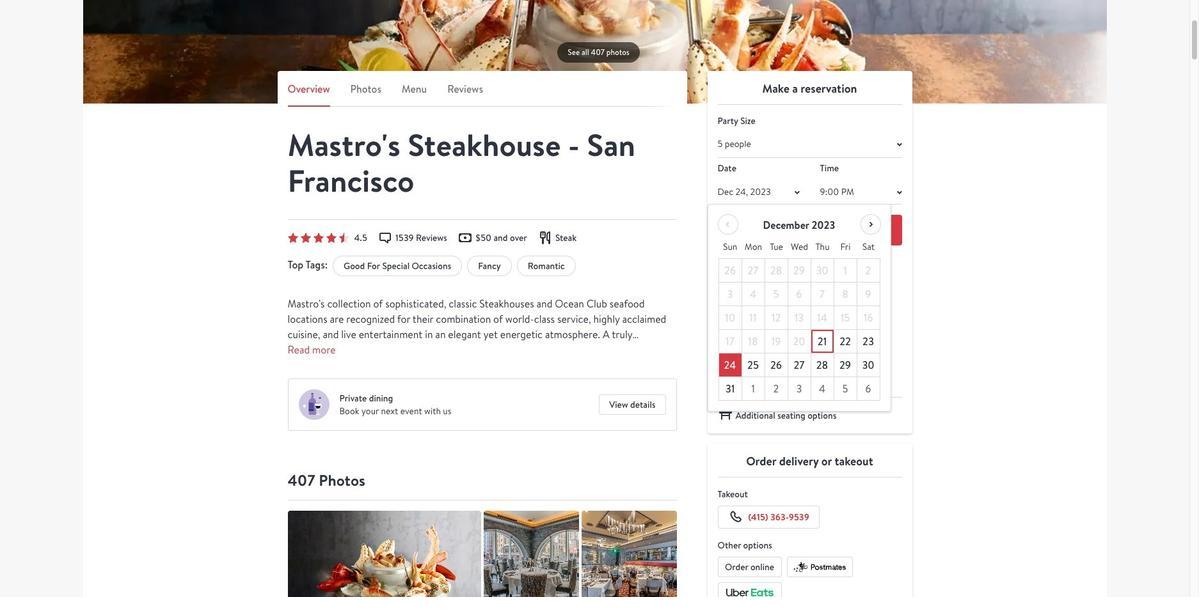 Task type: locate. For each thing, give the bounding box(es) containing it.
sunday element
[[719, 236, 742, 259]]

row group
[[719, 259, 881, 402]]

wednesday element
[[788, 236, 811, 259]]

tab list
[[288, 81, 677, 107]]

logo image for postmates image
[[793, 561, 848, 574]]

grid
[[719, 236, 881, 402]]

mastro's steakhouse - san francisco, san francisco, ca image
[[83, 0, 1107, 104], [288, 512, 481, 598], [484, 512, 579, 598], [582, 512, 677, 598]]



Task type: vqa. For each thing, say whether or not it's contained in the screenshot.
Row Group
yes



Task type: describe. For each thing, give the bounding box(es) containing it.
saturday element
[[858, 236, 881, 259]]

previous month image
[[721, 217, 736, 233]]

monday element
[[742, 236, 765, 259]]

logo image for uber eats image
[[724, 587, 776, 598]]

friday element
[[835, 236, 858, 259]]

private dining image
[[299, 390, 329, 421]]

tuesday element
[[765, 236, 788, 259]]

4.5 stars image
[[288, 233, 349, 243]]

thursday element
[[811, 236, 835, 259]]



